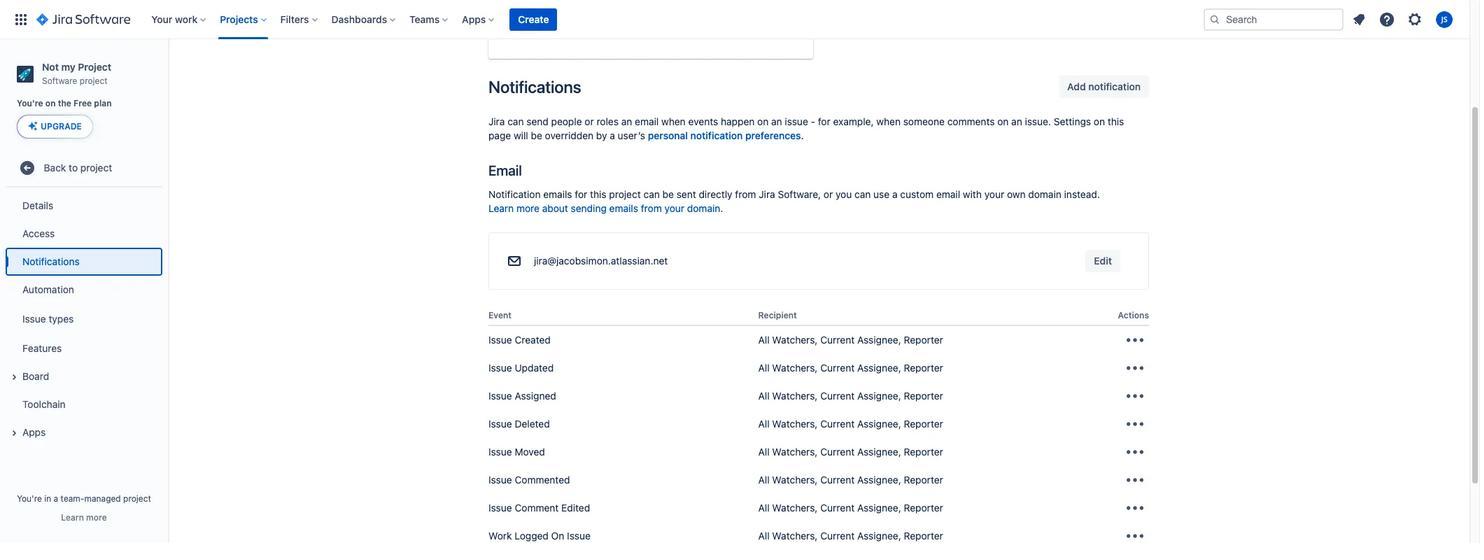 Task type: locate. For each thing, give the bounding box(es) containing it.
6 all watchers, current assignee, reporter from the top
[[759, 474, 944, 486]]

more inside button
[[86, 513, 107, 523]]

a right by
[[610, 130, 615, 142]]

expand image up toolchain
[[6, 369, 22, 386]]

0 vertical spatial notification
[[1089, 81, 1141, 93]]

1 vertical spatial for
[[575, 189, 588, 201]]

0 vertical spatial apps
[[462, 13, 486, 25]]

1 horizontal spatial for
[[818, 116, 831, 128]]

.
[[801, 130, 804, 142], [721, 203, 724, 215]]

4 reporter from the top
[[904, 418, 944, 430]]

from right directly
[[736, 189, 757, 201]]

access link
[[6, 220, 162, 248]]

actions
[[1119, 311, 1150, 321]]

on left the
[[45, 98, 56, 109]]

this
[[1108, 116, 1125, 128], [590, 189, 607, 201]]

project
[[78, 61, 111, 73]]

6 notification actions image from the top
[[1125, 497, 1147, 519]]

0 horizontal spatial notification
[[691, 130, 743, 142]]

2 notification actions image from the top
[[1125, 357, 1147, 379]]

1 vertical spatial from
[[641, 203, 662, 215]]

1 horizontal spatial a
[[610, 130, 615, 142]]

board
[[22, 370, 49, 382]]

events
[[689, 116, 719, 128]]

issue left moved
[[489, 446, 512, 458]]

3 watchers, from the top
[[773, 390, 818, 402]]

7 all watchers, current assignee, reporter from the top
[[759, 502, 944, 514]]

notification actions image
[[1125, 329, 1147, 351], [1125, 357, 1147, 379], [1125, 385, 1147, 407], [1125, 413, 1147, 435], [1125, 469, 1147, 491], [1125, 497, 1147, 519], [1125, 525, 1147, 543]]

a right use
[[893, 189, 898, 201]]

issue.
[[1025, 116, 1052, 128]]

email left with
[[937, 189, 961, 201]]

1 horizontal spatial emails
[[610, 203, 639, 215]]

jira issue preview in slack image
[[489, 0, 814, 59]]

this up learn more about sending emails from your domain button
[[590, 189, 607, 201]]

more down the notification
[[517, 203, 540, 215]]

0 vertical spatial your
[[985, 189, 1005, 201]]

5 watchers, from the top
[[773, 446, 818, 458]]

project right to
[[80, 162, 112, 174]]

expand image inside apps button
[[6, 425, 22, 442]]

personal notification preferences link
[[648, 129, 801, 143]]

0 vertical spatial you're
[[17, 98, 43, 109]]

issue for issue updated
[[489, 362, 512, 374]]

0 vertical spatial .
[[801, 130, 804, 142]]

can up the will
[[508, 116, 524, 128]]

all watchers, current assignee, reporter for issue moved
[[759, 446, 944, 458]]

or
[[585, 116, 594, 128], [824, 189, 833, 201]]

0 vertical spatial for
[[818, 116, 831, 128]]

0 horizontal spatial your
[[665, 203, 685, 215]]

jira up page
[[489, 116, 505, 128]]

all
[[759, 334, 770, 346], [759, 362, 770, 374], [759, 390, 770, 402], [759, 418, 770, 430], [759, 446, 770, 458], [759, 474, 770, 486], [759, 502, 770, 514], [759, 530, 770, 542]]

4 current from the top
[[821, 418, 855, 430]]

when up personal
[[662, 116, 686, 128]]

notification inside button
[[1089, 81, 1141, 93]]

jira software image
[[36, 11, 130, 28], [36, 11, 130, 28]]

reporter for issue created
[[904, 334, 944, 346]]

learn inside notification emails for this project can be sent directly from jira software, or you can use a custom email with your own domain instead. learn more about sending emails from your domain .
[[489, 203, 514, 215]]

3 all watchers, current assignee, reporter from the top
[[759, 390, 944, 402]]

settings
[[1054, 116, 1092, 128]]

apps down toolchain
[[22, 426, 46, 438]]

an up user's
[[622, 116, 633, 128]]

add notification button
[[1060, 76, 1150, 98]]

1 horizontal spatial notification
[[1089, 81, 1141, 93]]

or left roles
[[585, 116, 594, 128]]

2 when from the left
[[877, 116, 901, 128]]

3 notification actions image from the top
[[1125, 385, 1147, 407]]

on up the preferences
[[758, 116, 769, 128]]

current for issue created
[[821, 334, 855, 346]]

issue for issue moved
[[489, 446, 512, 458]]

8 assignee, from the top
[[858, 530, 902, 542]]

help image
[[1379, 11, 1396, 28]]

1 horizontal spatial notifications
[[489, 77, 581, 97]]

reporter for issue moved
[[904, 446, 944, 458]]

learn more button
[[61, 513, 107, 524]]

assignee, for issue comment edited
[[858, 502, 902, 514]]

0 horizontal spatial notifications
[[22, 256, 80, 267]]

1 vertical spatial you're
[[17, 494, 42, 504]]

. down directly
[[721, 203, 724, 215]]

or inside jira can send people or roles an email when events happen on an issue - for example, when someone comments on an issue. settings on this page will be overridden by a user's
[[585, 116, 594, 128]]

issue for issue commented
[[489, 474, 512, 486]]

issue left types
[[22, 313, 46, 325]]

notification
[[489, 189, 541, 201]]

will
[[514, 130, 529, 142]]

instead.
[[1065, 189, 1101, 201]]

send
[[527, 116, 549, 128]]

you're left in
[[17, 494, 42, 504]]

email up user's
[[635, 116, 659, 128]]

1 vertical spatial a
[[893, 189, 898, 201]]

0 horizontal spatial an
[[622, 116, 633, 128]]

expand image down toolchain
[[6, 425, 22, 442]]

6 reporter from the top
[[904, 474, 944, 486]]

emails right 'sending'
[[610, 203, 639, 215]]

0 horizontal spatial apps
[[22, 426, 46, 438]]

1 vertical spatial notification
[[691, 130, 743, 142]]

2 you're from the top
[[17, 494, 42, 504]]

1 all watchers, current assignee, reporter from the top
[[759, 334, 944, 346]]

this down add notification button
[[1108, 116, 1125, 128]]

reporter for issue comment edited
[[904, 502, 944, 514]]

3 assignee, from the top
[[858, 390, 902, 402]]

0 horizontal spatial this
[[590, 189, 607, 201]]

1 watchers, from the top
[[773, 334, 818, 346]]

2 all watchers, current assignee, reporter from the top
[[759, 362, 944, 374]]

filters
[[281, 13, 309, 25]]

current for work logged on issue
[[821, 530, 855, 542]]

all watchers, current assignee, reporter
[[759, 334, 944, 346], [759, 362, 944, 374], [759, 390, 944, 402], [759, 418, 944, 430], [759, 446, 944, 458], [759, 474, 944, 486], [759, 502, 944, 514], [759, 530, 944, 542]]

domain right the 'own'
[[1029, 189, 1062, 201]]

your down 'sent'
[[665, 203, 685, 215]]

1 vertical spatial be
[[663, 189, 674, 201]]

1 horizontal spatial apps
[[462, 13, 486, 25]]

1 horizontal spatial more
[[517, 203, 540, 215]]

assignee, for issue assigned
[[858, 390, 902, 402]]

all for work logged on issue
[[759, 530, 770, 542]]

6 assignee, from the top
[[858, 474, 902, 486]]

0 vertical spatial more
[[517, 203, 540, 215]]

5 notification actions image from the top
[[1125, 469, 1147, 491]]

sent
[[677, 189, 696, 201]]

2 current from the top
[[821, 362, 855, 374]]

all for issue assigned
[[759, 390, 770, 402]]

all for issue updated
[[759, 362, 770, 374]]

7 assignee, from the top
[[858, 502, 902, 514]]

1 vertical spatial this
[[590, 189, 607, 201]]

0 horizontal spatial or
[[585, 116, 594, 128]]

by
[[596, 130, 607, 142]]

1 you're from the top
[[17, 98, 43, 109]]

0 vertical spatial expand image
[[6, 369, 22, 386]]

1 horizontal spatial from
[[736, 189, 757, 201]]

issue left deleted
[[489, 418, 512, 430]]

assigned
[[515, 390, 557, 402]]

created
[[515, 334, 551, 346]]

be
[[531, 130, 543, 142], [663, 189, 674, 201]]

assignee,
[[858, 334, 902, 346], [858, 362, 902, 374], [858, 390, 902, 402], [858, 418, 902, 430], [858, 446, 902, 458], [858, 474, 902, 486], [858, 502, 902, 514], [858, 530, 902, 542]]

on right settings
[[1094, 116, 1106, 128]]

2 horizontal spatial a
[[893, 189, 898, 201]]

notifications up automation
[[22, 256, 80, 267]]

project down project
[[80, 75, 108, 86]]

for up 'sending'
[[575, 189, 588, 201]]

0 horizontal spatial can
[[508, 116, 524, 128]]

1 vertical spatial more
[[86, 513, 107, 523]]

issue up work
[[489, 502, 512, 514]]

domain down directly
[[688, 203, 721, 215]]

0 horizontal spatial email
[[635, 116, 659, 128]]

back to project
[[44, 162, 112, 174]]

reporter for issue commented
[[904, 474, 944, 486]]

when right example,
[[877, 116, 901, 128]]

toolchain link
[[6, 391, 162, 419]]

issue down issue moved
[[489, 474, 512, 486]]

be down "send"
[[531, 130, 543, 142]]

an left issue.
[[1012, 116, 1023, 128]]

2 expand image from the top
[[6, 425, 22, 442]]

notification down events
[[691, 130, 743, 142]]

7 all from the top
[[759, 502, 770, 514]]

upgrade
[[41, 121, 82, 132]]

1 vertical spatial your
[[665, 203, 685, 215]]

. down issue
[[801, 130, 804, 142]]

1 horizontal spatial this
[[1108, 116, 1125, 128]]

all watchers, current assignee, reporter for issue deleted
[[759, 418, 944, 430]]

learn down team-
[[61, 513, 84, 523]]

user's
[[618, 130, 646, 142]]

6 current from the top
[[821, 474, 855, 486]]

assignee, for work logged on issue
[[858, 530, 902, 542]]

issue types
[[22, 313, 74, 325]]

deleted
[[515, 418, 550, 430]]

you're
[[17, 98, 43, 109], [17, 494, 42, 504]]

2 horizontal spatial an
[[1012, 116, 1023, 128]]

from
[[736, 189, 757, 201], [641, 203, 662, 215]]

email icon image
[[506, 253, 523, 270]]

6 all from the top
[[759, 474, 770, 486]]

expand image
[[6, 369, 22, 386], [6, 425, 22, 442]]

8 current from the top
[[821, 530, 855, 542]]

3 all from the top
[[759, 390, 770, 402]]

watchers,
[[773, 334, 818, 346], [773, 362, 818, 374], [773, 390, 818, 402], [773, 418, 818, 430], [773, 446, 818, 458], [773, 474, 818, 486], [773, 502, 818, 514], [773, 530, 818, 542]]

1 notification actions image from the top
[[1125, 329, 1147, 351]]

1 horizontal spatial or
[[824, 189, 833, 201]]

issue for issue types
[[22, 313, 46, 325]]

software
[[42, 75, 77, 86]]

issue inside "link"
[[22, 313, 46, 325]]

issue left updated
[[489, 362, 512, 374]]

0 vertical spatial a
[[610, 130, 615, 142]]

back
[[44, 162, 66, 174]]

more down managed
[[86, 513, 107, 523]]

1 horizontal spatial when
[[877, 116, 901, 128]]

2 vertical spatial a
[[54, 494, 58, 504]]

apps inside button
[[22, 426, 46, 438]]

7 current from the top
[[821, 502, 855, 514]]

all for issue moved
[[759, 446, 770, 458]]

reporter
[[904, 334, 944, 346], [904, 362, 944, 374], [904, 390, 944, 402], [904, 418, 944, 430], [904, 446, 944, 458], [904, 474, 944, 486], [904, 502, 944, 514], [904, 530, 944, 542]]

features
[[22, 342, 62, 354]]

more inside notification emails for this project can be sent directly from jira software, or you can use a custom email with your own domain instead. learn more about sending emails from your domain .
[[517, 203, 540, 215]]

notifications up "send"
[[489, 77, 581, 97]]

can left use
[[855, 189, 871, 201]]

use
[[874, 189, 890, 201]]

1 horizontal spatial email
[[937, 189, 961, 201]]

you're up upgrade button
[[17, 98, 43, 109]]

domain
[[1029, 189, 1062, 201], [688, 203, 721, 215]]

5 current from the top
[[821, 446, 855, 458]]

more
[[517, 203, 540, 215], [86, 513, 107, 523]]

0 horizontal spatial for
[[575, 189, 588, 201]]

free
[[74, 98, 92, 109]]

3 current from the top
[[821, 390, 855, 402]]

settings image
[[1407, 11, 1424, 28]]

can left 'sent'
[[644, 189, 660, 201]]

a inside notification emails for this project can be sent directly from jira software, or you can use a custom email with your own domain instead. learn more about sending emails from your domain .
[[893, 189, 898, 201]]

all for issue commented
[[759, 474, 770, 486]]

issue down event
[[489, 334, 512, 346]]

you're for you're in a team-managed project
[[17, 494, 42, 504]]

1 expand image from the top
[[6, 369, 22, 386]]

your left the 'own'
[[985, 189, 1005, 201]]

a right in
[[54, 494, 58, 504]]

1 horizontal spatial learn
[[489, 203, 514, 215]]

1 current from the top
[[821, 334, 855, 346]]

3 reporter from the top
[[904, 390, 944, 402]]

0 horizontal spatial learn
[[61, 513, 84, 523]]

can
[[508, 116, 524, 128], [644, 189, 660, 201], [855, 189, 871, 201]]

8 watchers, from the top
[[773, 530, 818, 542]]

email
[[635, 116, 659, 128], [937, 189, 961, 201]]

comment
[[515, 502, 559, 514]]

preferences
[[746, 130, 801, 142]]

2 watchers, from the top
[[773, 362, 818, 374]]

emails up about
[[544, 189, 572, 201]]

1 vertical spatial emails
[[610, 203, 639, 215]]

0 horizontal spatial more
[[86, 513, 107, 523]]

an up the preferences
[[772, 116, 783, 128]]

notifications
[[489, 77, 581, 97], [22, 256, 80, 267]]

group
[[6, 188, 162, 451]]

watchers, for issue assigned
[[773, 390, 818, 402]]

apps right the 'teams' popup button
[[462, 13, 486, 25]]

1 horizontal spatial jira
[[759, 189, 776, 201]]

0 vertical spatial this
[[1108, 116, 1125, 128]]

7 watchers, from the top
[[773, 502, 818, 514]]

for
[[818, 116, 831, 128], [575, 189, 588, 201]]

0 horizontal spatial domain
[[688, 203, 721, 215]]

4 all watchers, current assignee, reporter from the top
[[759, 418, 944, 430]]

email inside notification emails for this project can be sent directly from jira software, or you can use a custom email with your own domain instead. learn more about sending emails from your domain .
[[937, 189, 961, 201]]

watchers, for issue moved
[[773, 446, 818, 458]]

project up learn more about sending emails from your domain button
[[609, 189, 641, 201]]

expand image for board
[[6, 369, 22, 386]]

5 reporter from the top
[[904, 446, 944, 458]]

notification
[[1089, 81, 1141, 93], [691, 130, 743, 142]]

notifications inside 'link'
[[22, 256, 80, 267]]

or left the you
[[824, 189, 833, 201]]

overridden
[[545, 130, 594, 142]]

upgrade button
[[18, 116, 92, 138]]

jira inside notification emails for this project can be sent directly from jira software, or you can use a custom email with your own domain instead. learn more about sending emails from your domain .
[[759, 189, 776, 201]]

expand image inside board 'button'
[[6, 369, 22, 386]]

for right -
[[818, 116, 831, 128]]

4 assignee, from the top
[[858, 418, 902, 430]]

1 vertical spatial .
[[721, 203, 724, 215]]

0 vertical spatial jira
[[489, 116, 505, 128]]

2 all from the top
[[759, 362, 770, 374]]

be left 'sent'
[[663, 189, 674, 201]]

banner
[[0, 0, 1470, 39]]

project inside notification emails for this project can be sent directly from jira software, or you can use a custom email with your own domain instead. learn more about sending emails from your domain .
[[609, 189, 641, 201]]

0 vertical spatial from
[[736, 189, 757, 201]]

0 horizontal spatial be
[[531, 130, 543, 142]]

issue assigned
[[489, 390, 557, 402]]

0 vertical spatial or
[[585, 116, 594, 128]]

0 horizontal spatial jira
[[489, 116, 505, 128]]

0 horizontal spatial emails
[[544, 189, 572, 201]]

your
[[985, 189, 1005, 201], [665, 203, 685, 215]]

expand image for apps
[[6, 425, 22, 442]]

0 vertical spatial email
[[635, 116, 659, 128]]

comments
[[948, 116, 995, 128]]

issue right "on"
[[567, 530, 591, 542]]

5 assignee, from the top
[[858, 446, 902, 458]]

0 horizontal spatial when
[[662, 116, 686, 128]]

a inside jira can send people or roles an email when events happen on an issue - for example, when someone comments on an issue. settings on this page will be overridden by a user's
[[610, 130, 615, 142]]

not my project software project
[[42, 61, 111, 86]]

work
[[489, 530, 512, 542]]

0 vertical spatial be
[[531, 130, 543, 142]]

4 notification actions image from the top
[[1125, 413, 1147, 435]]

assignee, for issue deleted
[[858, 418, 902, 430]]

4 all from the top
[[759, 418, 770, 430]]

banner containing your work
[[0, 0, 1470, 39]]

-
[[811, 116, 816, 128]]

from right 'sending'
[[641, 203, 662, 215]]

1 reporter from the top
[[904, 334, 944, 346]]

notification actions image for issue updated
[[1125, 357, 1147, 379]]

moved
[[515, 446, 545, 458]]

dashboards button
[[327, 8, 401, 30]]

6 watchers, from the top
[[773, 474, 818, 486]]

1 horizontal spatial be
[[663, 189, 674, 201]]

your
[[151, 13, 172, 25]]

filters button
[[276, 8, 323, 30]]

issue
[[22, 313, 46, 325], [489, 334, 512, 346], [489, 362, 512, 374], [489, 390, 512, 402], [489, 418, 512, 430], [489, 446, 512, 458], [489, 474, 512, 486], [489, 502, 512, 514], [567, 530, 591, 542]]

current for issue commented
[[821, 474, 855, 486]]

1 vertical spatial or
[[824, 189, 833, 201]]

learn
[[489, 203, 514, 215], [61, 513, 84, 523]]

. inside notification emails for this project can be sent directly from jira software, or you can use a custom email with your own domain instead. learn more about sending emails from your domain .
[[721, 203, 724, 215]]

1 vertical spatial apps
[[22, 426, 46, 438]]

5 all watchers, current assignee, reporter from the top
[[759, 446, 944, 458]]

1 horizontal spatial your
[[985, 189, 1005, 201]]

apps
[[462, 13, 486, 25], [22, 426, 46, 438]]

reporter for issue updated
[[904, 362, 944, 374]]

2 reporter from the top
[[904, 362, 944, 374]]

issue for issue created
[[489, 334, 512, 346]]

reporter for issue assigned
[[904, 390, 944, 402]]

a
[[610, 130, 615, 142], [893, 189, 898, 201], [54, 494, 58, 504]]

apps button
[[6, 419, 162, 447]]

0 horizontal spatial .
[[721, 203, 724, 215]]

4 watchers, from the top
[[773, 418, 818, 430]]

assignee, for issue moved
[[858, 446, 902, 458]]

1 horizontal spatial an
[[772, 116, 783, 128]]

1 vertical spatial notifications
[[22, 256, 80, 267]]

jira left software,
[[759, 189, 776, 201]]

jira
[[489, 116, 505, 128], [759, 189, 776, 201]]

8 all from the top
[[759, 530, 770, 542]]

0 vertical spatial domain
[[1029, 189, 1062, 201]]

directly
[[699, 189, 733, 201]]

8 reporter from the top
[[904, 530, 944, 542]]

1 vertical spatial jira
[[759, 189, 776, 201]]

notification actions image
[[1125, 441, 1147, 463]]

search image
[[1210, 14, 1221, 25]]

1 horizontal spatial .
[[801, 130, 804, 142]]

assignee, for issue updated
[[858, 362, 902, 374]]

8 all watchers, current assignee, reporter from the top
[[759, 530, 944, 542]]

7 reporter from the top
[[904, 502, 944, 514]]

5 all from the top
[[759, 446, 770, 458]]

notification right add
[[1089, 81, 1141, 93]]

1 vertical spatial email
[[937, 189, 961, 201]]

1 all from the top
[[759, 334, 770, 346]]

1 vertical spatial learn
[[61, 513, 84, 523]]

1 vertical spatial expand image
[[6, 425, 22, 442]]

issue for issue comment edited
[[489, 502, 512, 514]]

1 assignee, from the top
[[858, 334, 902, 346]]

issue up "issue deleted"
[[489, 390, 512, 402]]

7 notification actions image from the top
[[1125, 525, 1147, 543]]

0 vertical spatial learn
[[489, 203, 514, 215]]

2 assignee, from the top
[[858, 362, 902, 374]]

jira@jacobsimon.atlassian.net
[[534, 255, 668, 267]]

learn down the notification
[[489, 203, 514, 215]]



Task type: describe. For each thing, give the bounding box(es) containing it.
all watchers, current assignee, reporter for work logged on issue
[[759, 530, 944, 542]]

on
[[552, 530, 565, 542]]

personal notification preferences .
[[648, 130, 804, 142]]

automation
[[22, 284, 74, 295]]

notification actions image for work logged on issue
[[1125, 525, 1147, 543]]

for inside notification emails for this project can be sent directly from jira software, or you can use a custom email with your own domain instead. learn more about sending emails from your domain .
[[575, 189, 588, 201]]

all watchers, current assignee, reporter for issue commented
[[759, 474, 944, 486]]

own
[[1008, 189, 1026, 201]]

teams
[[410, 13, 440, 25]]

notifications link
[[6, 248, 162, 276]]

you're for you're on the free plan
[[17, 98, 43, 109]]

back to project link
[[6, 154, 162, 182]]

email inside jira can send people or roles an email when events happen on an issue - for example, when someone comments on an issue. settings on this page will be overridden by a user's
[[635, 116, 659, 128]]

apps inside popup button
[[462, 13, 486, 25]]

assignee, for issue created
[[858, 334, 902, 346]]

roles
[[597, 116, 619, 128]]

0 horizontal spatial a
[[54, 494, 58, 504]]

with
[[963, 189, 982, 201]]

sending
[[571, 203, 607, 215]]

recipient
[[759, 311, 797, 321]]

3 an from the left
[[1012, 116, 1023, 128]]

1 horizontal spatial domain
[[1029, 189, 1062, 201]]

dashboards
[[332, 13, 387, 25]]

work
[[175, 13, 198, 25]]

2 horizontal spatial can
[[855, 189, 871, 201]]

sidebar navigation image
[[153, 56, 183, 84]]

0 horizontal spatial from
[[641, 203, 662, 215]]

watchers, for work logged on issue
[[773, 530, 818, 542]]

you
[[836, 189, 852, 201]]

team-
[[61, 494, 84, 504]]

primary element
[[8, 0, 1204, 39]]

you're on the free plan
[[17, 98, 112, 109]]

email
[[489, 163, 522, 179]]

not
[[42, 61, 59, 73]]

notifications image
[[1351, 11, 1368, 28]]

watchers, for issue comment edited
[[773, 502, 818, 514]]

notification actions image for issue assigned
[[1125, 385, 1147, 407]]

all watchers, current assignee, reporter for issue comment edited
[[759, 502, 944, 514]]

be inside jira can send people or roles an email when events happen on an issue - for example, when someone comments on an issue. settings on this page will be overridden by a user's
[[531, 130, 543, 142]]

current for issue moved
[[821, 446, 855, 458]]

custom
[[901, 189, 934, 201]]

the
[[58, 98, 71, 109]]

issue comment edited
[[489, 502, 590, 514]]

your work
[[151, 13, 198, 25]]

issue updated
[[489, 362, 554, 374]]

features link
[[6, 335, 162, 363]]

issue for issue assigned
[[489, 390, 512, 402]]

your profile and settings image
[[1437, 11, 1454, 28]]

people
[[551, 116, 582, 128]]

group containing details
[[6, 188, 162, 451]]

reporter for work logged on issue
[[904, 530, 944, 542]]

logged
[[515, 530, 549, 542]]

issue commented
[[489, 474, 570, 486]]

current for issue deleted
[[821, 418, 855, 430]]

all for issue comment edited
[[759, 502, 770, 514]]

managed
[[84, 494, 121, 504]]

page
[[489, 130, 511, 142]]

all for issue deleted
[[759, 418, 770, 430]]

current for issue assigned
[[821, 390, 855, 402]]

personal
[[648, 130, 688, 142]]

commented
[[515, 474, 570, 486]]

1 vertical spatial domain
[[688, 203, 721, 215]]

software,
[[778, 189, 821, 201]]

updated
[[515, 362, 554, 374]]

0 vertical spatial emails
[[544, 189, 572, 201]]

automation link
[[6, 276, 162, 304]]

edit button
[[1086, 250, 1121, 273]]

all for issue created
[[759, 334, 770, 346]]

notification actions image for issue deleted
[[1125, 413, 1147, 435]]

issue types link
[[6, 304, 162, 335]]

add
[[1068, 81, 1086, 93]]

event
[[489, 311, 512, 321]]

this inside jira can send people or roles an email when events happen on an issue - for example, when someone comments on an issue. settings on this page will be overridden by a user's
[[1108, 116, 1125, 128]]

edit
[[1095, 255, 1113, 267]]

Search field
[[1204, 8, 1344, 30]]

jira inside jira can send people or roles an email when events happen on an issue - for example, when someone comments on an issue. settings on this page will be overridden by a user's
[[489, 116, 505, 128]]

1 horizontal spatial can
[[644, 189, 660, 201]]

about
[[543, 203, 568, 215]]

watchers, for issue updated
[[773, 362, 818, 374]]

add notification
[[1068, 81, 1141, 93]]

assignee, for issue commented
[[858, 474, 902, 486]]

on right the comments
[[998, 116, 1009, 128]]

happen
[[721, 116, 755, 128]]

project right managed
[[123, 494, 151, 504]]

watchers, for issue created
[[773, 334, 818, 346]]

or inside notification emails for this project can be sent directly from jira software, or you can use a custom email with your own domain instead. learn more about sending emails from your domain .
[[824, 189, 833, 201]]

plan
[[94, 98, 112, 109]]

appswitcher icon image
[[13, 11, 29, 28]]

be inside notification emails for this project can be sent directly from jira software, or you can use a custom email with your own domain instead. learn more about sending emails from your domain .
[[663, 189, 674, 201]]

work logged on issue
[[489, 530, 591, 542]]

can inside jira can send people or roles an email when events happen on an issue - for example, when someone comments on an issue. settings on this page will be overridden by a user's
[[508, 116, 524, 128]]

current for issue comment edited
[[821, 502, 855, 514]]

learn more
[[61, 513, 107, 523]]

watchers, for issue deleted
[[773, 418, 818, 430]]

1 an from the left
[[622, 116, 633, 128]]

someone
[[904, 116, 945, 128]]

2 an from the left
[[772, 116, 783, 128]]

notification actions image for issue created
[[1125, 329, 1147, 351]]

issue deleted
[[489, 418, 550, 430]]

notification emails for this project can be sent directly from jira software, or you can use a custom email with your own domain instead. learn more about sending emails from your domain .
[[489, 189, 1101, 215]]

toolchain
[[22, 398, 66, 410]]

1 when from the left
[[662, 116, 686, 128]]

notification actions image for issue comment edited
[[1125, 497, 1147, 519]]

example,
[[834, 116, 874, 128]]

project inside not my project software project
[[80, 75, 108, 86]]

projects button
[[216, 8, 272, 30]]

details link
[[6, 192, 162, 220]]

all watchers, current assignee, reporter for issue created
[[759, 334, 944, 346]]

notification for personal
[[691, 130, 743, 142]]

0 vertical spatial notifications
[[489, 77, 581, 97]]

edited
[[562, 502, 590, 514]]

my
[[61, 61, 76, 73]]

teams button
[[406, 8, 454, 30]]

issue created
[[489, 334, 551, 346]]

issue for issue deleted
[[489, 418, 512, 430]]

watchers, for issue commented
[[773, 474, 818, 486]]

types
[[49, 313, 74, 325]]

create button
[[510, 8, 558, 30]]

for inside jira can send people or roles an email when events happen on an issue - for example, when someone comments on an issue. settings on this page will be overridden by a user's
[[818, 116, 831, 128]]

apps button
[[458, 8, 500, 30]]

issue
[[785, 116, 809, 128]]

issue moved
[[489, 446, 545, 458]]

notification actions image for issue commented
[[1125, 469, 1147, 491]]

projects
[[220, 13, 258, 25]]

all watchers, current assignee, reporter for issue updated
[[759, 362, 944, 374]]

all watchers, current assignee, reporter for issue assigned
[[759, 390, 944, 402]]

current for issue updated
[[821, 362, 855, 374]]

reporter for issue deleted
[[904, 418, 944, 430]]

this inside notification emails for this project can be sent directly from jira software, or you can use a custom email with your own domain instead. learn more about sending emails from your domain .
[[590, 189, 607, 201]]

notification for add
[[1089, 81, 1141, 93]]

learn inside button
[[61, 513, 84, 523]]

jira can send people or roles an email when events happen on an issue - for example, when someone comments on an issue. settings on this page will be overridden by a user's
[[489, 116, 1125, 142]]

you're in a team-managed project
[[17, 494, 151, 504]]

your work button
[[147, 8, 212, 30]]

learn more about sending emails from your domain button
[[489, 202, 721, 216]]



Task type: vqa. For each thing, say whether or not it's contained in the screenshot.
topmost emails
yes



